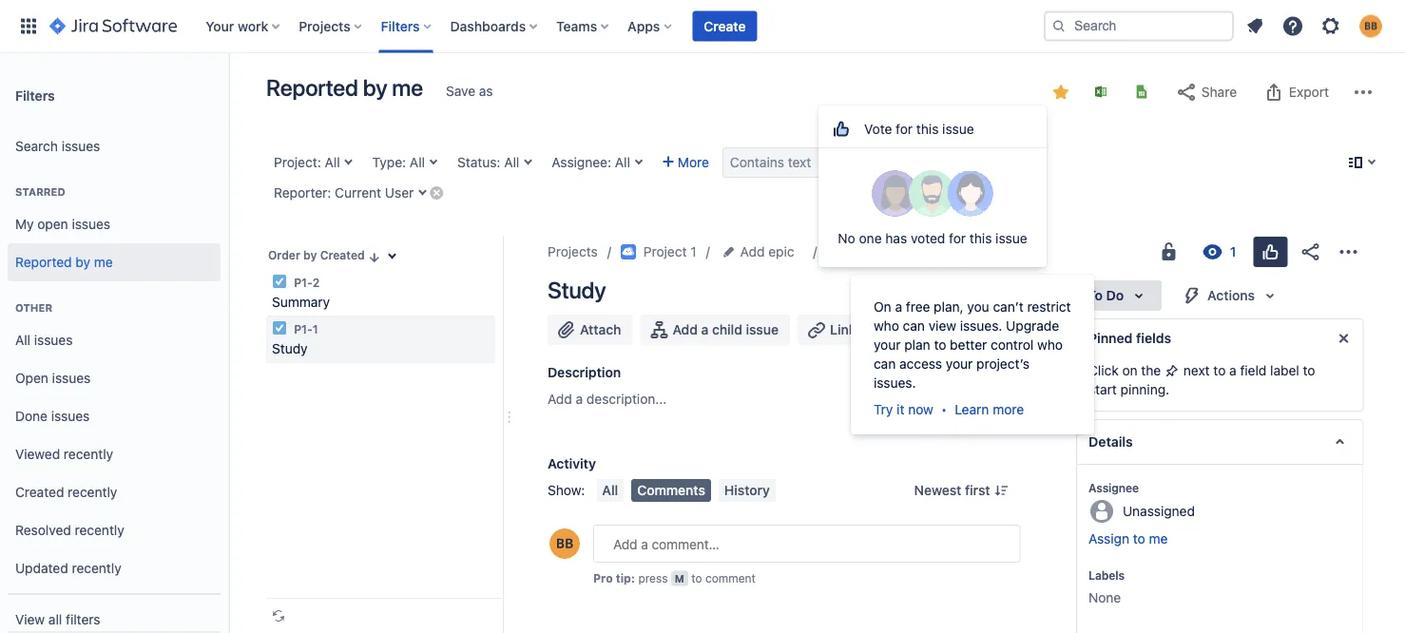 Task type: vqa. For each thing, say whether or not it's contained in the screenshot.
the apps
yes



Task type: describe. For each thing, give the bounding box(es) containing it.
assign to me
[[1088, 531, 1167, 547]]

all inside button
[[602, 482, 618, 498]]

help image
[[1281, 15, 1304, 38]]

pinned
[[1088, 330, 1132, 346]]

recently for updated recently
[[72, 561, 121, 576]]

label
[[1270, 363, 1299, 378]]

to do button
[[1076, 280, 1161, 311]]

issue right child
[[746, 322, 779, 337]]

status:
[[457, 154, 500, 170]]

switch to jql link
[[915, 154, 1000, 169]]

2
[[313, 276, 320, 289]]

updated recently link
[[8, 549, 221, 588]]

all
[[48, 612, 62, 628]]

description
[[548, 365, 621, 380]]

open issues link
[[8, 359, 221, 397]]

reported inside reported by me link
[[15, 254, 72, 270]]

search for search issues
[[15, 138, 58, 154]]

projects link
[[548, 241, 598, 263]]

view
[[929, 318, 956, 334]]

filters inside dropdown button
[[381, 18, 420, 34]]

jql
[[975, 154, 1000, 169]]

1 inside p1-1 link
[[870, 244, 876, 260]]

newest
[[914, 482, 961, 498]]

me inside reported by me link
[[94, 254, 113, 270]]

teams
[[556, 18, 597, 34]]

reported by me link
[[8, 243, 221, 281]]

attach
[[580, 322, 621, 337]]

first
[[965, 482, 990, 498]]

primary element
[[11, 0, 1044, 53]]

0 horizontal spatial study
[[272, 341, 308, 356]]

work
[[238, 18, 268, 34]]

all issues link
[[8, 321, 221, 359]]

apps button
[[622, 11, 679, 41]]

m
[[675, 572, 684, 585]]

export
[[1289, 84, 1329, 100]]

to do
[[1087, 288, 1123, 303]]

newest first button
[[903, 479, 1021, 502]]

to right next
[[1213, 363, 1225, 378]]

resolved
[[15, 522, 71, 538]]

add epic button
[[719, 241, 800, 263]]

created inside other group
[[15, 484, 64, 500]]

your work
[[206, 18, 268, 34]]

epic
[[768, 244, 794, 260]]

hide message image
[[1332, 327, 1355, 350]]

profile image of bob builder image
[[549, 529, 580, 559]]

Add a comment… field
[[593, 525, 1021, 563]]

share
[[1201, 84, 1237, 100]]

show:
[[548, 482, 585, 498]]

try it now • learn more
[[874, 402, 1024, 417]]

•
[[941, 402, 947, 417]]

Search issues using keywords text field
[[722, 147, 837, 178]]

to right m
[[691, 571, 702, 585]]

all for assignee: all
[[615, 154, 630, 170]]

now
[[908, 402, 933, 417]]

project 1 image
[[621, 244, 636, 260]]

attach button
[[548, 315, 633, 345]]

0 vertical spatial p1-1
[[849, 244, 876, 260]]

switch to jql
[[915, 154, 1000, 169]]

newest first image
[[994, 483, 1009, 498]]

add for add a child issue
[[673, 322, 698, 337]]

share image
[[1299, 241, 1321, 263]]

for inside button
[[896, 121, 913, 136]]

project: all
[[274, 154, 340, 170]]

more
[[678, 154, 709, 170]]

voted
[[911, 231, 945, 246]]

create button
[[692, 11, 757, 41]]

field
[[1240, 363, 1266, 378]]

better
[[950, 337, 987, 353]]

control
[[991, 337, 1034, 353]]

p1- for summary
[[294, 276, 313, 289]]

all button
[[596, 479, 624, 502]]

recently for resolved recently
[[75, 522, 124, 538]]

search image
[[1051, 19, 1067, 34]]

add a child issue
[[673, 322, 779, 337]]

open
[[37, 216, 68, 232]]

issues for all issues
[[34, 332, 73, 348]]

type: all
[[372, 154, 425, 170]]

reporter:
[[274, 185, 331, 201]]

remove criteria image
[[429, 185, 444, 200]]

created recently
[[15, 484, 117, 500]]

banner containing your work
[[0, 0, 1405, 53]]

0 vertical spatial me
[[392, 74, 423, 101]]

updated
[[15, 561, 68, 576]]

on
[[874, 299, 891, 315]]

reporter: current user
[[274, 185, 414, 201]]

recently for viewed recently
[[64, 446, 113, 462]]

restrict
[[1027, 299, 1071, 315]]

no restrictions image
[[1157, 241, 1180, 263]]

can't
[[993, 299, 1024, 315]]

0 vertical spatial p1-
[[849, 244, 870, 260]]

all for status: all
[[504, 154, 519, 170]]

issue down on
[[860, 322, 892, 337]]

assignee: all
[[552, 154, 630, 170]]

do
[[1106, 288, 1123, 303]]

pro tip: press m to comment
[[593, 571, 756, 585]]

labels
[[1088, 568, 1124, 582]]

no one has voted for this issue
[[838, 231, 1027, 246]]

vote options: no one has voted for this issue yet. image
[[1259, 241, 1281, 263]]

to inside 'on a free plan, you can't restrict who can view issues. upgrade your plan to better control who can access your project's issues.'
[[934, 337, 946, 353]]

click on the
[[1088, 363, 1164, 378]]

more button
[[655, 147, 717, 178]]

assignee pin to top. only you can see pinned fields. image
[[1142, 480, 1157, 495]]

starred
[[15, 186, 65, 198]]

assign to me button
[[1088, 530, 1343, 549]]

filters button
[[375, 11, 439, 41]]

sidebar navigation image
[[207, 76, 249, 114]]

issues for done issues
[[51, 408, 90, 424]]

me inside assign to me button
[[1148, 531, 1167, 547]]

1 vertical spatial issues.
[[874, 375, 916, 391]]

p1-2
[[291, 276, 320, 289]]

done issues
[[15, 408, 90, 424]]

status: all
[[457, 154, 519, 170]]

apps
[[628, 18, 660, 34]]

small image
[[1053, 85, 1069, 100]]

projects for projects popup button
[[299, 18, 350, 34]]

assignee
[[1088, 481, 1138, 494]]

vote
[[864, 121, 892, 136]]

click
[[1088, 363, 1118, 378]]

by for order by created link
[[303, 249, 317, 262]]

small image
[[367, 250, 382, 265]]

assign
[[1088, 531, 1129, 547]]



Task type: locate. For each thing, give the bounding box(es) containing it.
1 horizontal spatial created
[[320, 249, 365, 262]]

add for add a description...
[[548, 391, 572, 407]]

recently
[[64, 446, 113, 462], [68, 484, 117, 500], [75, 522, 124, 538], [72, 561, 121, 576]]

to left "jql"
[[959, 154, 972, 169]]

task image
[[272, 274, 287, 289], [272, 320, 287, 336]]

1 vertical spatial task image
[[272, 320, 287, 336]]

2 horizontal spatial 1
[[870, 244, 876, 260]]

all right show:
[[602, 482, 618, 498]]

upgrade
[[1006, 318, 1059, 334]]

search button
[[842, 147, 901, 178]]

created recently link
[[8, 473, 221, 511]]

details
[[1088, 434, 1132, 450]]

description...
[[586, 391, 667, 407]]

0 horizontal spatial by
[[75, 254, 90, 270]]

all right status:
[[504, 154, 519, 170]]

open in google sheets image
[[1134, 84, 1149, 99]]

settings image
[[1320, 15, 1342, 38]]

pro
[[593, 571, 613, 585]]

1 horizontal spatial projects
[[548, 244, 598, 260]]

created down viewed
[[15, 484, 64, 500]]

0 vertical spatial reported by me
[[266, 74, 423, 101]]

all inside other group
[[15, 332, 30, 348]]

projects inside popup button
[[299, 18, 350, 34]]

Search field
[[1044, 11, 1234, 41]]

1 vertical spatial study
[[272, 341, 308, 356]]

0 horizontal spatial reported
[[15, 254, 72, 270]]

pinning.
[[1120, 382, 1169, 397]]

1 horizontal spatial p1-1
[[849, 244, 876, 260]]

1 vertical spatial p1-1
[[291, 322, 318, 336]]

comments button
[[631, 479, 711, 502]]

reported down projects popup button
[[266, 74, 358, 101]]

recently down resolved recently link at the left of the page
[[72, 561, 121, 576]]

menu bar containing all
[[593, 479, 779, 502]]

p1-1 left has
[[849, 244, 876, 260]]

viewed
[[15, 446, 60, 462]]

viewed recently
[[15, 446, 113, 462]]

1 horizontal spatial for
[[949, 231, 966, 246]]

0 horizontal spatial created
[[15, 484, 64, 500]]

1
[[690, 244, 697, 260], [870, 244, 876, 260], [313, 322, 318, 336]]

projects left 'project 1' icon
[[548, 244, 598, 260]]

1 vertical spatial this
[[970, 231, 992, 246]]

1 horizontal spatial who
[[1037, 337, 1063, 353]]

to down view
[[934, 337, 946, 353]]

filters
[[66, 612, 100, 628]]

2 horizontal spatial by
[[363, 74, 387, 101]]

1 vertical spatial reported
[[15, 254, 72, 270]]

all down other
[[15, 332, 30, 348]]

created left small image
[[320, 249, 365, 262]]

issues for open issues
[[52, 370, 91, 386]]

who down on
[[874, 318, 899, 334]]

view all filters link
[[8, 601, 221, 633]]

can up plan
[[903, 318, 925, 334]]

by right order
[[303, 249, 317, 262]]

jira software image
[[49, 15, 177, 38], [49, 15, 177, 38]]

1 vertical spatial can
[[874, 356, 896, 372]]

search down vote
[[850, 154, 894, 170]]

a down description
[[576, 391, 583, 407]]

p1-1 down summary
[[291, 322, 318, 336]]

0 vertical spatial for
[[896, 121, 913, 136]]

add down description
[[548, 391, 572, 407]]

1 horizontal spatial issues.
[[960, 318, 1002, 334]]

p1- down summary
[[294, 322, 313, 336]]

add left child
[[673, 322, 698, 337]]

p1- for study
[[294, 322, 313, 336]]

a inside button
[[701, 322, 709, 337]]

add inside popup button
[[740, 244, 765, 260]]

issues for search issues
[[62, 138, 100, 154]]

all for project: all
[[325, 154, 340, 170]]

for right vote
[[896, 121, 913, 136]]

1 horizontal spatial 1
[[690, 244, 697, 260]]

search inside button
[[850, 154, 894, 170]]

add epic
[[740, 244, 794, 260]]

press
[[638, 571, 668, 585]]

on a free plan, you can't restrict who can view issues. upgrade your plan to better control who can access your project's issues.
[[874, 299, 1071, 391]]

resolved recently link
[[8, 511, 221, 549]]

1 right project
[[690, 244, 697, 260]]

vote for this issue button
[[819, 109, 1047, 147]]

project 1 link
[[621, 241, 697, 263]]

your left plan
[[874, 337, 901, 353]]

assignee:
[[552, 154, 611, 170]]

p1-
[[849, 244, 870, 260], [294, 276, 313, 289], [294, 322, 313, 336]]

1 horizontal spatial study
[[548, 277, 606, 303]]

1 horizontal spatial can
[[903, 318, 925, 334]]

0 horizontal spatial search
[[15, 138, 58, 154]]

search issues link
[[8, 127, 221, 165]]

1 vertical spatial add
[[673, 322, 698, 337]]

a left child
[[701, 322, 709, 337]]

reported down open
[[15, 254, 72, 270]]

0 vertical spatial projects
[[299, 18, 350, 34]]

2 vertical spatial me
[[1148, 531, 1167, 547]]

vote for this issue
[[864, 121, 974, 136]]

0 horizontal spatial this
[[916, 121, 939, 136]]

a inside 'on a free plan, you can't restrict who can view issues. upgrade your plan to better control who can access your project's issues.'
[[895, 299, 902, 315]]

0 horizontal spatial 1
[[313, 322, 318, 336]]

for right voted at top
[[949, 231, 966, 246]]

1 vertical spatial projects
[[548, 244, 598, 260]]

0 horizontal spatial your
[[874, 337, 901, 353]]

issues inside the starred group
[[72, 216, 110, 232]]

me down 'unassigned' on the right bottom
[[1148, 531, 1167, 547]]

projects right "work"
[[299, 18, 350, 34]]

0 horizontal spatial can
[[874, 356, 896, 372]]

2 vertical spatial add
[[548, 391, 572, 407]]

1 down summary
[[313, 322, 318, 336]]

other
[[15, 302, 52, 314]]

0 vertical spatial add
[[740, 244, 765, 260]]

0 vertical spatial created
[[320, 249, 365, 262]]

all right "assignee:" on the left top of the page
[[615, 154, 630, 170]]

all
[[325, 154, 340, 170], [410, 154, 425, 170], [504, 154, 519, 170], [615, 154, 630, 170], [15, 332, 30, 348], [602, 482, 618, 498]]

study down projects 'link'
[[548, 277, 606, 303]]

other group
[[8, 281, 221, 593]]

history button
[[719, 479, 776, 502]]

1 vertical spatial p1-
[[294, 276, 313, 289]]

a for child
[[701, 322, 709, 337]]

search
[[15, 138, 58, 154], [850, 154, 894, 170]]

one
[[859, 231, 882, 246]]

2 horizontal spatial add
[[740, 244, 765, 260]]

order by created link
[[266, 243, 384, 266]]

filters up search issues
[[15, 87, 55, 103]]

0 horizontal spatial for
[[896, 121, 913, 136]]

appswitcher icon image
[[17, 15, 40, 38]]

user
[[385, 185, 414, 201]]

me down my open issues link
[[94, 254, 113, 270]]

0 horizontal spatial projects
[[299, 18, 350, 34]]

a for description...
[[576, 391, 583, 407]]

issue up switch to jql on the top right of the page
[[942, 121, 974, 136]]

1 inside project 1 link
[[690, 244, 697, 260]]

recently down created recently link
[[75, 522, 124, 538]]

updated recently
[[15, 561, 121, 576]]

recently down viewed recently link
[[68, 484, 117, 500]]

1 horizontal spatial your
[[946, 356, 973, 372]]

save
[[446, 83, 475, 99]]

1 horizontal spatial search
[[850, 154, 894, 170]]

dashboards button
[[444, 11, 545, 41]]

open in microsoft excel image
[[1093, 84, 1108, 99]]

try
[[874, 402, 893, 417]]

1 horizontal spatial filters
[[381, 18, 420, 34]]

all right type: at the left of page
[[410, 154, 425, 170]]

starred group
[[8, 165, 221, 287]]

0 horizontal spatial me
[[94, 254, 113, 270]]

this up switch
[[916, 121, 939, 136]]

reported by me down my open issues
[[15, 254, 113, 270]]

all issues
[[15, 332, 73, 348]]

a for free
[[895, 299, 902, 315]]

0 vertical spatial your
[[874, 337, 901, 353]]

comments
[[637, 482, 705, 498]]

1 horizontal spatial reported by me
[[266, 74, 423, 101]]

1 vertical spatial filters
[[15, 87, 55, 103]]

0 vertical spatial this
[[916, 121, 939, 136]]

0 horizontal spatial who
[[874, 318, 899, 334]]

my open issues link
[[8, 205, 221, 243]]

me
[[392, 74, 423, 101], [94, 254, 113, 270], [1148, 531, 1167, 547]]

1 vertical spatial who
[[1037, 337, 1063, 353]]

order
[[268, 249, 300, 262]]

issues.
[[960, 318, 1002, 334], [874, 375, 916, 391]]

task image down summary
[[272, 320, 287, 336]]

add for add epic
[[740, 244, 765, 260]]

project
[[643, 244, 687, 260]]

your profile and settings image
[[1359, 15, 1382, 38]]

0 vertical spatial issues.
[[960, 318, 1002, 334]]

task image left p1-2
[[272, 274, 287, 289]]

all for type: all
[[410, 154, 425, 170]]

study down summary
[[272, 341, 308, 356]]

1 vertical spatial reported by me
[[15, 254, 113, 270]]

viewed recently link
[[8, 435, 221, 473]]

actions image
[[1337, 241, 1359, 263]]

to inside button
[[1133, 531, 1145, 547]]

this right voted at top
[[970, 231, 992, 246]]

reported by me inside the starred group
[[15, 254, 113, 270]]

to
[[1087, 288, 1102, 303]]

task image for summary
[[272, 274, 287, 289]]

notifications image
[[1243, 15, 1266, 38]]

menu bar
[[593, 479, 779, 502]]

open issues
[[15, 370, 91, 386]]

a right on
[[895, 299, 902, 315]]

by for reported by me link
[[75, 254, 90, 270]]

add inside button
[[673, 322, 698, 337]]

start
[[1088, 382, 1116, 397]]

issue up can't
[[995, 231, 1027, 246]]

0 vertical spatial who
[[874, 318, 899, 334]]

p1- up summary
[[294, 276, 313, 289]]

2 vertical spatial p1-
[[294, 322, 313, 336]]

more
[[993, 402, 1024, 417]]

me left "save" in the top left of the page
[[392, 74, 423, 101]]

to right the assign
[[1133, 531, 1145, 547]]

who down upgrade
[[1037, 337, 1063, 353]]

p1- left has
[[849, 244, 870, 260]]

learn more link
[[955, 400, 1024, 419]]

add left epic
[[740, 244, 765, 260]]

add a description...
[[548, 391, 667, 407]]

0 vertical spatial reported
[[266, 74, 358, 101]]

can left access
[[874, 356, 896, 372]]

1 vertical spatial created
[[15, 484, 64, 500]]

to right label
[[1302, 363, 1315, 378]]

issues. up it
[[874, 375, 916, 391]]

1 left has
[[870, 244, 876, 260]]

view
[[15, 612, 45, 628]]

study
[[548, 277, 606, 303], [272, 341, 308, 356]]

banner
[[0, 0, 1405, 53]]

recently up created recently
[[64, 446, 113, 462]]

link issue
[[830, 322, 892, 337]]

has
[[885, 231, 907, 246]]

next
[[1183, 363, 1209, 378]]

0 vertical spatial filters
[[381, 18, 420, 34]]

0 horizontal spatial reported by me
[[15, 254, 113, 270]]

free
[[906, 299, 930, 315]]

by down my open issues
[[75, 254, 90, 270]]

by inside the starred group
[[75, 254, 90, 270]]

1 horizontal spatial add
[[673, 322, 698, 337]]

1 horizontal spatial by
[[303, 249, 317, 262]]

your
[[206, 18, 234, 34]]

your down the "better"
[[946, 356, 973, 372]]

1 task image from the top
[[272, 274, 287, 289]]

0 horizontal spatial filters
[[15, 87, 55, 103]]

all up reporter: current user
[[325, 154, 340, 170]]

tip:
[[616, 571, 635, 585]]

1 vertical spatial for
[[949, 231, 966, 246]]

0 horizontal spatial p1-1
[[291, 322, 318, 336]]

0 horizontal spatial add
[[548, 391, 572, 407]]

1 horizontal spatial reported
[[266, 74, 358, 101]]

2 horizontal spatial me
[[1148, 531, 1167, 547]]

link
[[830, 322, 856, 337]]

link issue button
[[798, 315, 906, 345]]

task image for study
[[272, 320, 287, 336]]

by
[[363, 74, 387, 101], [303, 249, 317, 262], [75, 254, 90, 270]]

add a child issue button
[[640, 315, 790, 345]]

to
[[959, 154, 972, 169], [934, 337, 946, 353], [1213, 363, 1225, 378], [1302, 363, 1315, 378], [1133, 531, 1145, 547], [691, 571, 702, 585]]

2 task image from the top
[[272, 320, 287, 336]]

filters right projects popup button
[[381, 18, 420, 34]]

pinned fields
[[1088, 330, 1171, 346]]

no
[[838, 231, 855, 246]]

reported by me down projects popup button
[[266, 74, 423, 101]]

a left field
[[1229, 363, 1236, 378]]

history
[[724, 482, 770, 498]]

a inside next to a field label to start pinning.
[[1229, 363, 1236, 378]]

0 vertical spatial study
[[548, 277, 606, 303]]

1 vertical spatial me
[[94, 254, 113, 270]]

view all filters
[[15, 612, 100, 628]]

fields
[[1136, 330, 1171, 346]]

recently for created recently
[[68, 484, 117, 500]]

project:
[[274, 154, 321, 170]]

issues. down "you"
[[960, 318, 1002, 334]]

this inside button
[[916, 121, 939, 136]]

0 vertical spatial can
[[903, 318, 925, 334]]

search issues
[[15, 138, 100, 154]]

share link
[[1166, 77, 1246, 107]]

projects for projects 'link'
[[548, 244, 598, 260]]

my open issues
[[15, 216, 110, 232]]

1 vertical spatial your
[[946, 356, 973, 372]]

by down filters dropdown button
[[363, 74, 387, 101]]

comment
[[705, 571, 756, 585]]

can
[[903, 318, 925, 334], [874, 356, 896, 372]]

labels none
[[1088, 568, 1124, 606]]

activity
[[548, 456, 596, 472]]

details element
[[1076, 419, 1363, 465]]

0 vertical spatial task image
[[272, 274, 287, 289]]

search for search
[[850, 154, 894, 170]]

open
[[15, 370, 48, 386]]

1 horizontal spatial this
[[970, 231, 992, 246]]

issue
[[942, 121, 974, 136], [995, 231, 1027, 246], [746, 322, 779, 337], [860, 322, 892, 337]]

search up starred
[[15, 138, 58, 154]]

0 horizontal spatial issues.
[[874, 375, 916, 391]]

actions
[[1207, 288, 1254, 303]]

access
[[899, 356, 942, 372]]

1 horizontal spatial me
[[392, 74, 423, 101]]

actions button
[[1169, 280, 1292, 311]]



